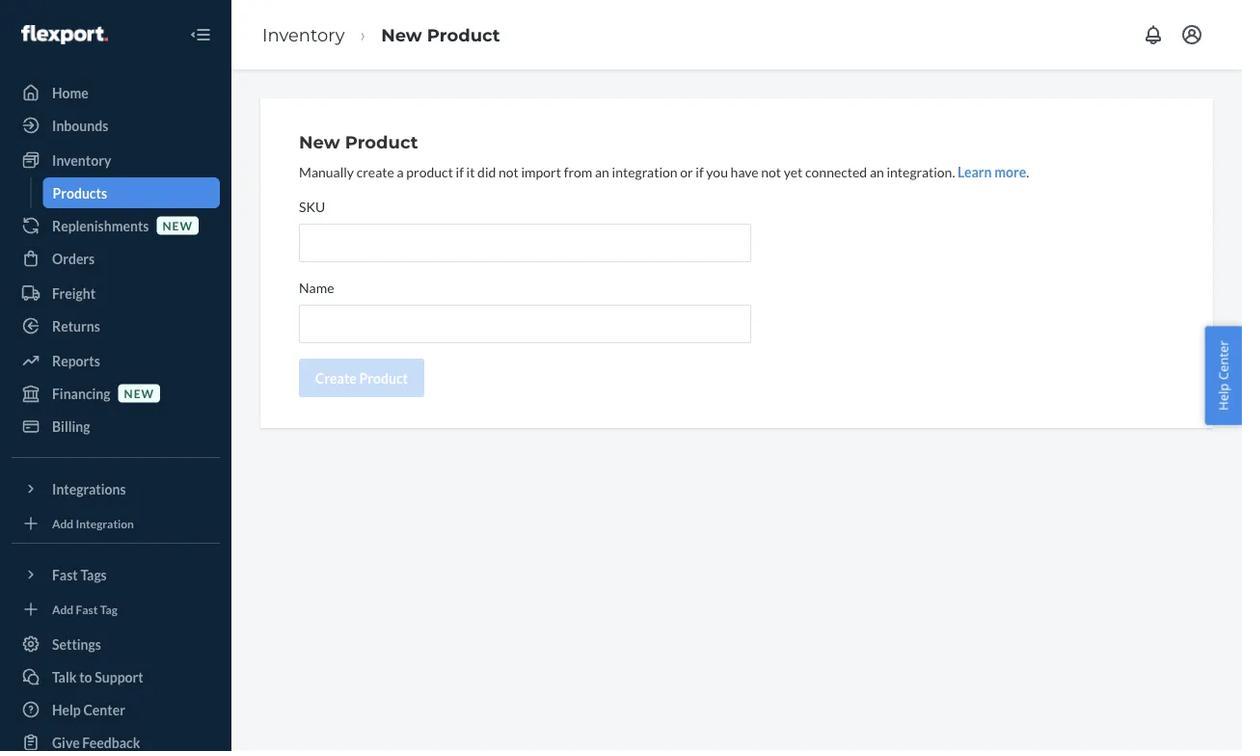 Task type: vqa. For each thing, say whether or not it's contained in the screenshot.
number field
no



Task type: locate. For each thing, give the bounding box(es) containing it.
0 horizontal spatial new
[[124, 386, 154, 400]]

fast
[[52, 567, 78, 583], [76, 602, 98, 616]]

talk to support
[[52, 669, 143, 685]]

help center
[[1215, 341, 1232, 411], [52, 702, 125, 718]]

create product
[[315, 370, 408, 386]]

sku
[[299, 198, 325, 215]]

0 vertical spatial new product
[[381, 24, 500, 45]]

help center button
[[1205, 326, 1242, 425]]

replenishments
[[52, 217, 149, 234]]

not
[[499, 163, 519, 180], [761, 163, 781, 180]]

new product
[[381, 24, 500, 45], [299, 131, 418, 152]]

0 vertical spatial fast
[[52, 567, 78, 583]]

None text field
[[299, 224, 751, 262], [299, 305, 751, 343], [299, 224, 751, 262], [299, 305, 751, 343]]

2 add from the top
[[52, 602, 73, 616]]

new down products link
[[162, 218, 193, 232]]

if
[[456, 163, 464, 180], [696, 163, 704, 180]]

1 vertical spatial add
[[52, 602, 73, 616]]

1 vertical spatial center
[[83, 702, 125, 718]]

support
[[95, 669, 143, 685]]

0 horizontal spatial inventory link
[[12, 145, 220, 176]]

not right did
[[499, 163, 519, 180]]

0 horizontal spatial if
[[456, 163, 464, 180]]

1 vertical spatial new
[[124, 386, 154, 400]]

inbounds link
[[12, 110, 220, 141]]

an right from
[[595, 163, 609, 180]]

0 vertical spatial help
[[1215, 383, 1232, 411]]

import
[[521, 163, 561, 180]]

1 horizontal spatial new
[[162, 218, 193, 232]]

returns link
[[12, 311, 220, 341]]

1 horizontal spatial if
[[696, 163, 704, 180]]

1 vertical spatial inventory
[[52, 152, 111, 168]]

0 horizontal spatial an
[[595, 163, 609, 180]]

1 if from the left
[[456, 163, 464, 180]]

1 vertical spatial product
[[345, 131, 418, 152]]

1 horizontal spatial help center
[[1215, 341, 1232, 411]]

reports
[[52, 352, 100, 369]]

fast tags button
[[12, 559, 220, 590]]

add up settings
[[52, 602, 73, 616]]

inventory link
[[262, 24, 345, 45], [12, 145, 220, 176]]

add
[[52, 516, 73, 530], [52, 602, 73, 616]]

talk to support button
[[12, 662, 220, 692]]

open notifications image
[[1142, 23, 1165, 46]]

0 vertical spatial help center
[[1215, 341, 1232, 411]]

1 horizontal spatial new
[[381, 24, 422, 45]]

products link
[[43, 177, 220, 208]]

not left yet
[[761, 163, 781, 180]]

0 vertical spatial center
[[1215, 341, 1232, 380]]

2 if from the left
[[696, 163, 704, 180]]

add fast tag
[[52, 602, 118, 616]]

to
[[79, 669, 92, 685]]

yet
[[784, 163, 803, 180]]

create
[[315, 370, 357, 386]]

if right the or
[[696, 163, 704, 180]]

an right connected
[[870, 163, 884, 180]]

inventory
[[262, 24, 345, 45], [52, 152, 111, 168]]

product
[[427, 24, 500, 45], [345, 131, 418, 152], [359, 370, 408, 386]]

new for replenishments
[[162, 218, 193, 232]]

fast tags
[[52, 567, 107, 583]]

new
[[162, 218, 193, 232], [124, 386, 154, 400]]

home link
[[12, 77, 220, 108]]

new
[[381, 24, 422, 45], [299, 131, 340, 152]]

integrations button
[[12, 474, 220, 504]]

0 vertical spatial add
[[52, 516, 73, 530]]

1 horizontal spatial center
[[1215, 341, 1232, 380]]

1 horizontal spatial an
[[870, 163, 884, 180]]

integration
[[76, 516, 134, 530]]

orders
[[52, 250, 95, 267]]

freight
[[52, 285, 96, 301]]

0 horizontal spatial not
[[499, 163, 519, 180]]

1 horizontal spatial inventory
[[262, 24, 345, 45]]

from
[[564, 163, 592, 180]]

0 vertical spatial inventory
[[262, 24, 345, 45]]

0 vertical spatial inventory link
[[262, 24, 345, 45]]

new down reports link
[[124, 386, 154, 400]]

learn more button
[[958, 162, 1026, 181]]

integration.
[[887, 163, 955, 180]]

integration
[[612, 163, 678, 180]]

manually create a product if it did not import from an integration or if you have not yet connected an integration. learn more .
[[299, 163, 1029, 180]]

add integration
[[52, 516, 134, 530]]

flexport logo image
[[21, 25, 108, 44]]

center
[[1215, 341, 1232, 380], [83, 702, 125, 718]]

new product link
[[381, 24, 500, 45]]

0 horizontal spatial inventory
[[52, 152, 111, 168]]

1 add from the top
[[52, 516, 73, 530]]

settings link
[[12, 629, 220, 660]]

learn
[[958, 163, 992, 180]]

give feedback button
[[12, 727, 220, 751]]

0 vertical spatial new
[[381, 24, 422, 45]]

breadcrumbs navigation
[[247, 7, 516, 63]]

2 vertical spatial product
[[359, 370, 408, 386]]

1 vertical spatial new
[[299, 131, 340, 152]]

1 not from the left
[[499, 163, 519, 180]]

1 vertical spatial inventory link
[[12, 145, 220, 176]]

connected
[[805, 163, 867, 180]]

1 horizontal spatial inventory link
[[262, 24, 345, 45]]

new for financing
[[124, 386, 154, 400]]

help center link
[[12, 694, 220, 725]]

1 vertical spatial help center
[[52, 702, 125, 718]]

new product inside breadcrumbs navigation
[[381, 24, 500, 45]]

close navigation image
[[189, 23, 212, 46]]

1 horizontal spatial not
[[761, 163, 781, 180]]

create product button
[[299, 359, 424, 397]]

0 vertical spatial new
[[162, 218, 193, 232]]

billing link
[[12, 411, 220, 442]]

fast left the tag
[[76, 602, 98, 616]]

have
[[731, 163, 759, 180]]

tag
[[100, 602, 118, 616]]

an
[[595, 163, 609, 180], [870, 163, 884, 180]]

0 horizontal spatial help
[[52, 702, 81, 718]]

manually
[[299, 163, 354, 180]]

0 vertical spatial product
[[427, 24, 500, 45]]

help
[[1215, 383, 1232, 411], [52, 702, 81, 718]]

1 horizontal spatial help
[[1215, 383, 1232, 411]]

if left it on the top left of the page
[[456, 163, 464, 180]]

add left integration
[[52, 516, 73, 530]]

fast left tags
[[52, 567, 78, 583]]

talk
[[52, 669, 77, 685]]

integrations
[[52, 481, 126, 497]]



Task type: describe. For each thing, give the bounding box(es) containing it.
you
[[706, 163, 728, 180]]

add for add integration
[[52, 516, 73, 530]]

0 horizontal spatial help center
[[52, 702, 125, 718]]

did
[[477, 163, 496, 180]]

product inside button
[[359, 370, 408, 386]]

1 vertical spatial help
[[52, 702, 81, 718]]

0 horizontal spatial center
[[83, 702, 125, 718]]

2 an from the left
[[870, 163, 884, 180]]

inventory inside breadcrumbs navigation
[[262, 24, 345, 45]]

new inside breadcrumbs navigation
[[381, 24, 422, 45]]

2 not from the left
[[761, 163, 781, 180]]

a
[[397, 163, 404, 180]]

freight link
[[12, 278, 220, 309]]

it
[[466, 163, 475, 180]]

center inside button
[[1215, 341, 1232, 380]]

financing
[[52, 385, 111, 402]]

0 horizontal spatial new
[[299, 131, 340, 152]]

name
[[299, 279, 334, 296]]

1 an from the left
[[595, 163, 609, 180]]

feedback
[[82, 734, 140, 751]]

reports link
[[12, 345, 220, 376]]

give
[[52, 734, 80, 751]]

help inside button
[[1215, 383, 1232, 411]]

1 vertical spatial fast
[[76, 602, 98, 616]]

home
[[52, 84, 89, 101]]

help center inside button
[[1215, 341, 1232, 411]]

give feedback
[[52, 734, 140, 751]]

products
[[53, 185, 107, 201]]

more
[[995, 163, 1026, 180]]

add for add fast tag
[[52, 602, 73, 616]]

add fast tag link
[[12, 598, 220, 621]]

create
[[357, 163, 394, 180]]

.
[[1026, 163, 1029, 180]]

open account menu image
[[1180, 23, 1204, 46]]

fast inside dropdown button
[[52, 567, 78, 583]]

product inside breadcrumbs navigation
[[427, 24, 500, 45]]

settings
[[52, 636, 101, 652]]

1 vertical spatial new product
[[299, 131, 418, 152]]

returns
[[52, 318, 100, 334]]

tags
[[80, 567, 107, 583]]

orders link
[[12, 243, 220, 274]]

or
[[680, 163, 693, 180]]

billing
[[52, 418, 90, 434]]

inbounds
[[52, 117, 108, 134]]

add integration link
[[12, 512, 220, 535]]

product
[[406, 163, 453, 180]]



